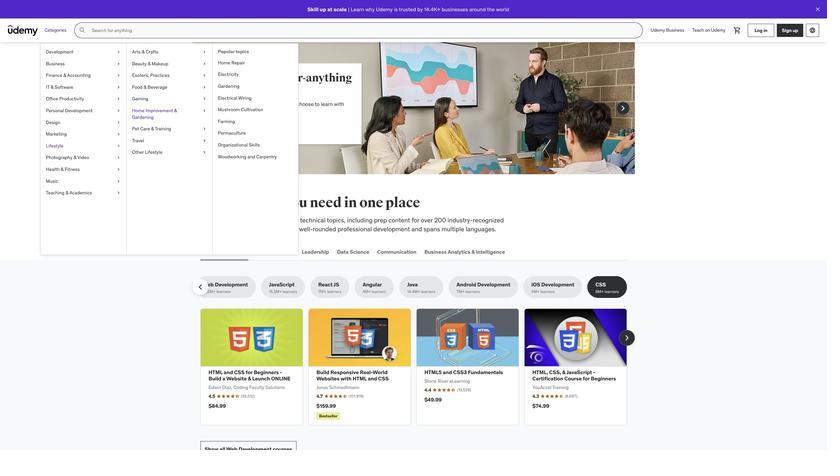 Task type: locate. For each thing, give the bounding box(es) containing it.
1 vertical spatial a
[[223, 376, 225, 382]]

html5
[[425, 369, 442, 376]]

xsmall image inside finance & accounting link
[[116, 72, 121, 79]]

html left the world at the left bottom of page
[[353, 376, 367, 382]]

business for business analytics & intelligence
[[425, 249, 447, 255]]

up left at
[[320, 6, 326, 12]]

up right sign
[[793, 27, 799, 33]]

1 horizontal spatial the
[[487, 6, 495, 12]]

0 horizontal spatial it
[[46, 84, 50, 90]]

xsmall image for pet care & training
[[202, 126, 207, 132]]

Search for anything text field
[[91, 25, 635, 36]]

cultivation
[[241, 107, 263, 113]]

next image
[[618, 103, 628, 114], [622, 333, 632, 343]]

css up 9m+
[[596, 282, 606, 288]]

xsmall image inside marketing link
[[116, 131, 121, 138]]

why inside build ready-for-anything teams see why leading organizations choose to learn with udemy business.
[[235, 101, 244, 107]]

java
[[407, 282, 418, 288]]

1 - from the left
[[280, 369, 282, 376]]

1 vertical spatial up
[[793, 27, 799, 33]]

xsmall image inside office productivity link
[[116, 96, 121, 102]]

java 14.4m+ learners
[[407, 282, 436, 294]]

scale
[[334, 6, 347, 12]]

1 horizontal spatial css
[[378, 376, 389, 382]]

gardening down electricity at the top of the page
[[218, 83, 240, 89]]

xsmall image for beauty & makeup
[[202, 61, 207, 67]]

why for |
[[366, 6, 375, 12]]

& inside it & software link
[[51, 84, 54, 90]]

0 vertical spatial it
[[46, 84, 50, 90]]

websites
[[317, 376, 340, 382]]

build responsive real-world websites with html and css
[[317, 369, 389, 382]]

0 horizontal spatial -
[[280, 369, 282, 376]]

xsmall image for finance & accounting
[[116, 72, 121, 79]]

web for web development
[[202, 249, 213, 255]]

0 horizontal spatial beginners
[[254, 369, 279, 376]]

build left responsive
[[317, 369, 329, 376]]

up for sign
[[793, 27, 799, 33]]

& inside "teaching & academics" "link"
[[66, 190, 68, 196]]

& right finance
[[63, 72, 66, 78]]

care
[[140, 126, 150, 132]]

build inside build responsive real-world websites with html and css
[[317, 369, 329, 376]]

build inside build ready-for-anything teams see why leading organizations choose to learn with udemy business.
[[224, 71, 252, 85]]

& right analytics
[[472, 249, 475, 255]]

7m+ inside react js 7m+ learners
[[318, 290, 326, 294]]

a left website on the left bottom of page
[[223, 376, 225, 382]]

xsmall image inside lifestyle link
[[116, 143, 121, 149]]

xsmall image inside beauty & makeup link
[[202, 61, 207, 67]]

1 horizontal spatial javascript
[[567, 369, 592, 376]]

4m+ down angular
[[363, 290, 371, 294]]

0 vertical spatial home
[[218, 60, 230, 66]]

video
[[77, 155, 89, 161]]

teaching & academics
[[46, 190, 92, 196]]

1 horizontal spatial build
[[224, 71, 252, 85]]

pet care & training
[[132, 126, 171, 132]]

8 learners from the left
[[605, 290, 619, 294]]

0 vertical spatial javascript
[[269, 282, 295, 288]]

organizational
[[218, 142, 248, 148]]

web development
[[202, 249, 247, 255]]

learners inside javascript 15.5m+ learners
[[283, 290, 297, 294]]

javascript right css,
[[567, 369, 592, 376]]

xsmall image inside design link
[[116, 119, 121, 126]]

0 horizontal spatial home
[[132, 108, 145, 114]]

css inside html and css for beginners - build a website & launch online
[[234, 369, 245, 376]]

carousel element containing build ready-for-anything teams
[[192, 42, 635, 174]]

1 vertical spatial it
[[255, 249, 259, 255]]

xsmall image for office productivity
[[116, 96, 121, 102]]

html5 and css3 fundamentals link
[[425, 369, 503, 376]]

for inside covering critical workplace skills to technical topics, including prep content for over 200 industry-recognized certifications, our catalog supports well-rounded professional development and spans multiple languages.
[[412, 216, 420, 224]]

1 horizontal spatial in
[[764, 27, 768, 33]]

0 vertical spatial lifestyle
[[46, 143, 63, 149]]

music link
[[41, 176, 127, 187]]

css left launch
[[234, 369, 245, 376]]

world
[[373, 369, 388, 376]]

1 vertical spatial skills
[[278, 216, 292, 224]]

2 vertical spatial business
[[425, 249, 447, 255]]

languages.
[[466, 225, 496, 233]]

2 learners from the left
[[283, 290, 297, 294]]

7 learners from the left
[[541, 290, 555, 294]]

1 learners from the left
[[217, 290, 231, 294]]

learners inside the css 9m+ learners
[[605, 290, 619, 294]]

lifestyle
[[46, 143, 63, 149], [145, 149, 162, 155]]

including
[[347, 216, 373, 224]]

1 vertical spatial with
[[341, 376, 352, 382]]

1 vertical spatial web
[[203, 282, 214, 288]]

and for html5 and css3 fundamentals
[[443, 369, 452, 376]]

0 horizontal spatial lifestyle
[[46, 143, 63, 149]]

communication button
[[376, 244, 418, 260]]

xsmall image inside esoteric practices link
[[202, 72, 207, 79]]

2 horizontal spatial for
[[583, 376, 590, 382]]

it for it & software
[[46, 84, 50, 90]]

xsmall image inside the travel link
[[202, 138, 207, 144]]

7m+ down android
[[457, 290, 465, 294]]

the
[[487, 6, 495, 12], [222, 195, 243, 211]]

see
[[224, 101, 233, 107]]

xsmall image for music
[[116, 178, 121, 185]]

0 horizontal spatial for
[[246, 369, 253, 376]]

for right course
[[583, 376, 590, 382]]

course
[[565, 376, 582, 382]]

1 vertical spatial gardening
[[132, 114, 154, 120]]

& up office
[[51, 84, 54, 90]]

2 4m+ from the left
[[532, 290, 540, 294]]

0 horizontal spatial in
[[344, 195, 357, 211]]

1 vertical spatial business
[[46, 61, 65, 67]]

finance & accounting link
[[41, 70, 127, 82]]

arts
[[132, 49, 141, 55]]

web up 12.2m+
[[203, 282, 214, 288]]

wiring
[[238, 95, 252, 101]]

build for teams
[[224, 71, 252, 85]]

html, css, & javascript - certification course for beginners link
[[533, 369, 616, 382]]

css3
[[453, 369, 467, 376]]

html left website on the left bottom of page
[[209, 369, 223, 376]]

to left learn
[[315, 101, 320, 107]]

spans
[[424, 225, 440, 233]]

0 vertical spatial gardening
[[218, 83, 240, 89]]

5 learners from the left
[[421, 290, 436, 294]]

- right launch
[[280, 369, 282, 376]]

xsmall image inside home improvement & gardening link
[[202, 108, 207, 114]]

& inside html and css for beginners - build a website & launch online
[[248, 376, 251, 382]]

& down gaming link
[[174, 108, 177, 114]]

0 horizontal spatial the
[[222, 195, 243, 211]]

development inside ios development 4m+ learners
[[542, 282, 575, 288]]

0 vertical spatial up
[[320, 6, 326, 12]]

0 horizontal spatial html
[[209, 369, 223, 376]]

lifestyle down marketing
[[46, 143, 63, 149]]

build for websites
[[317, 369, 329, 376]]

the up critical on the top of the page
[[222, 195, 243, 211]]

beginners right course
[[591, 376, 616, 382]]

xsmall image for development
[[116, 49, 121, 55]]

1 vertical spatial home
[[132, 108, 145, 114]]

javascript inside javascript 15.5m+ learners
[[269, 282, 295, 288]]

beginners right website on the left bottom of page
[[254, 369, 279, 376]]

xsmall image inside development link
[[116, 49, 121, 55]]

0 horizontal spatial javascript
[[269, 282, 295, 288]]

certification
[[533, 376, 564, 382]]

web
[[202, 249, 213, 255], [203, 282, 214, 288]]

- inside html, css, & javascript - certification course for beginners
[[593, 369, 596, 376]]

xsmall image for food & beverage
[[202, 84, 207, 91]]

development for android development 7m+ learners
[[478, 282, 511, 288]]

with right learn
[[334, 101, 344, 107]]

0 vertical spatial business
[[666, 27, 685, 33]]

& inside beauty & makeup link
[[148, 61, 151, 67]]

3 learners from the left
[[327, 290, 342, 294]]

web inside web development 12.2m+ learners
[[203, 282, 214, 288]]

personal development
[[46, 108, 93, 114]]

0 vertical spatial a
[[250, 125, 253, 132]]

for
[[412, 216, 420, 224], [246, 369, 253, 376], [583, 376, 590, 382]]

4m+ down ios
[[532, 290, 540, 294]]

for-
[[287, 71, 306, 85]]

2 horizontal spatial css
[[596, 282, 606, 288]]

1 horizontal spatial home
[[218, 60, 230, 66]]

0 horizontal spatial why
[[235, 101, 244, 107]]

- inside html and css for beginners - build a website & launch online
[[280, 369, 282, 376]]

up inside sign up link
[[793, 27, 799, 33]]

2 - from the left
[[593, 369, 596, 376]]

productivity
[[59, 96, 84, 102]]

& right css,
[[563, 369, 566, 376]]

xsmall image
[[202, 61, 207, 67], [202, 72, 207, 79], [202, 84, 207, 91], [116, 96, 121, 102], [116, 108, 121, 114], [202, 108, 207, 114], [116, 119, 121, 126], [116, 131, 121, 138], [116, 143, 121, 149], [116, 155, 121, 161], [116, 166, 121, 173], [116, 178, 121, 185]]

development right android
[[478, 282, 511, 288]]

0 vertical spatial with
[[334, 101, 344, 107]]

1 vertical spatial why
[[235, 101, 244, 107]]

a left demo
[[250, 125, 253, 132]]

0 vertical spatial carousel element
[[192, 42, 635, 174]]

1 horizontal spatial html
[[353, 376, 367, 382]]

home for home repair
[[218, 60, 230, 66]]

& right care
[[151, 126, 154, 132]]

& left "video"
[[74, 155, 76, 161]]

xsmall image inside the arts & crafts link
[[202, 49, 207, 55]]

1 horizontal spatial 7m+
[[457, 290, 465, 294]]

0 horizontal spatial gardening
[[132, 114, 154, 120]]

it inside button
[[255, 249, 259, 255]]

udemy inside udemy business link
[[651, 27, 665, 33]]

demo
[[254, 125, 268, 132]]

a
[[250, 125, 253, 132], [223, 376, 225, 382]]

& inside photography & video link
[[74, 155, 76, 161]]

build
[[224, 71, 252, 85], [317, 369, 329, 376], [209, 376, 221, 382]]

xsmall image inside health & fitness link
[[116, 166, 121, 173]]

learners
[[217, 290, 231, 294], [283, 290, 297, 294], [327, 290, 342, 294], [372, 290, 386, 294], [421, 290, 436, 294], [466, 290, 480, 294], [541, 290, 555, 294], [605, 290, 619, 294]]

popular topics
[[218, 49, 249, 55]]

woodworking and carpentry link
[[213, 151, 298, 163]]

xsmall image
[[116, 49, 121, 55], [202, 49, 207, 55], [116, 61, 121, 67], [116, 72, 121, 79], [116, 84, 121, 91], [202, 96, 207, 102], [202, 126, 207, 132], [202, 138, 207, 144], [202, 149, 207, 156], [116, 190, 121, 196]]

css,
[[549, 369, 561, 376]]

xsmall image for esoteric practices
[[202, 72, 207, 79]]

1 horizontal spatial to
[[315, 101, 320, 107]]

xsmall image inside business link
[[116, 61, 121, 67]]

and inside woodworking and carpentry link
[[248, 154, 255, 160]]

skills up supports
[[278, 216, 292, 224]]

- right course
[[593, 369, 596, 376]]

1 vertical spatial javascript
[[567, 369, 592, 376]]

home down gaming
[[132, 108, 145, 114]]

development down certifications,
[[214, 249, 247, 255]]

build down the repair
[[224, 71, 252, 85]]

1 vertical spatial the
[[222, 195, 243, 211]]

xsmall image inside photography & video link
[[116, 155, 121, 161]]

html,
[[533, 369, 548, 376]]

it
[[46, 84, 50, 90], [255, 249, 259, 255]]

carousel element
[[192, 42, 635, 174], [200, 309, 635, 426]]

0 horizontal spatial to
[[293, 216, 299, 224]]

teams
[[224, 84, 256, 98]]

web down certifications,
[[202, 249, 213, 255]]

with inside build responsive real-world websites with html and css
[[341, 376, 352, 382]]

for left online
[[246, 369, 253, 376]]

topic filters element
[[192, 277, 627, 298]]

businesses
[[442, 6, 468, 12]]

1 horizontal spatial -
[[593, 369, 596, 376]]

0 horizontal spatial 7m+
[[318, 290, 326, 294]]

gardening inside 'home improvement & gardening'
[[132, 114, 154, 120]]

& right beauty
[[148, 61, 151, 67]]

web for web development 12.2m+ learners
[[203, 282, 214, 288]]

to up supports
[[293, 216, 299, 224]]

up for skill
[[320, 6, 326, 12]]

for inside html, css, & javascript - certification course for beginners
[[583, 376, 590, 382]]

1 horizontal spatial business
[[425, 249, 447, 255]]

& right health on the top of the page
[[61, 166, 64, 172]]

development down categories dropdown button
[[46, 49, 74, 55]]

photography & video link
[[41, 152, 127, 164]]

xsmall image for other lifestyle
[[202, 149, 207, 156]]

academics
[[69, 190, 92, 196]]

it & software
[[46, 84, 73, 90]]

business
[[666, 27, 685, 33], [46, 61, 65, 67], [425, 249, 447, 255]]

build left website on the left bottom of page
[[209, 376, 221, 382]]

& right teaching
[[66, 190, 68, 196]]

trusted
[[399, 6, 416, 12]]

1 horizontal spatial 4m+
[[532, 290, 540, 294]]

skills
[[249, 142, 260, 148]]

0 vertical spatial web
[[202, 249, 213, 255]]

teach on udemy
[[693, 27, 726, 33]]

4 learners from the left
[[372, 290, 386, 294]]

udemy inside build ready-for-anything teams see why leading organizations choose to learn with udemy business.
[[224, 108, 241, 115]]

1 horizontal spatial lifestyle
[[145, 149, 162, 155]]

development inside android development 7m+ learners
[[478, 282, 511, 288]]

home down popular
[[218, 60, 230, 66]]

xsmall image for health & fitness
[[116, 166, 121, 173]]

|
[[348, 6, 350, 12]]

pet
[[132, 126, 139, 132]]

1 horizontal spatial for
[[412, 216, 420, 224]]

xsmall image inside it & software link
[[116, 84, 121, 91]]

css right real-
[[378, 376, 389, 382]]

for left over
[[412, 216, 420, 224]]

business analytics & intelligence
[[425, 249, 505, 255]]

arts & crafts
[[132, 49, 158, 55]]

1 4m+ from the left
[[363, 290, 371, 294]]

6 learners from the left
[[466, 290, 480, 294]]

development up 12.2m+
[[215, 282, 248, 288]]

css inside the css 9m+ learners
[[596, 282, 606, 288]]

why for teams
[[235, 101, 244, 107]]

javascript up 15.5m+
[[269, 282, 295, 288]]

woodworking
[[218, 154, 246, 160]]

& inside food & beverage link
[[144, 84, 147, 90]]

development inside web development 12.2m+ learners
[[215, 282, 248, 288]]

0 horizontal spatial up
[[320, 6, 326, 12]]

to inside covering critical workplace skills to technical topics, including prep content for over 200 industry-recognized certifications, our catalog supports well-rounded professional development and spans multiple languages.
[[293, 216, 299, 224]]

1 horizontal spatial why
[[366, 6, 375, 12]]

0 horizontal spatial build
[[209, 376, 221, 382]]

development down office productivity link
[[65, 108, 93, 114]]

& inside 'home improvement & gardening'
[[174, 108, 177, 114]]

skills up workplace
[[246, 195, 281, 211]]

it up office
[[46, 84, 50, 90]]

2 horizontal spatial build
[[317, 369, 329, 376]]

0 vertical spatial to
[[315, 101, 320, 107]]

electricity link
[[213, 69, 298, 81]]

skills
[[246, 195, 281, 211], [278, 216, 292, 224]]

in up including
[[344, 195, 357, 211]]

gardening up care
[[132, 114, 154, 120]]

web inside web development button
[[202, 249, 213, 255]]

xsmall image inside other lifestyle link
[[202, 149, 207, 156]]

professional
[[338, 225, 372, 233]]

angular
[[363, 282, 382, 288]]

7m+ inside android development 7m+ learners
[[457, 290, 465, 294]]

makeup
[[152, 61, 168, 67]]

development for ios development 4m+ learners
[[542, 282, 575, 288]]

xsmall image inside 'music' link
[[116, 178, 121, 185]]

1 vertical spatial carousel element
[[200, 309, 635, 426]]

build inside html and css for beginners - build a website & launch online
[[209, 376, 221, 382]]

it left certifications
[[255, 249, 259, 255]]

0 vertical spatial in
[[764, 27, 768, 33]]

0 horizontal spatial css
[[234, 369, 245, 376]]

development inside button
[[214, 249, 247, 255]]

gaming link
[[127, 93, 212, 105]]

xsmall image inside personal development link
[[116, 108, 121, 114]]

communication
[[377, 249, 417, 255]]

gaming
[[132, 96, 148, 102]]

0 horizontal spatial 4m+
[[363, 290, 371, 294]]

xsmall image inside pet care & training link
[[202, 126, 207, 132]]

1 horizontal spatial gardening
[[218, 83, 240, 89]]

and inside html and css for beginners - build a website & launch online
[[224, 369, 233, 376]]

submit search image
[[79, 26, 87, 34]]

development
[[46, 49, 74, 55], [65, 108, 93, 114], [214, 249, 247, 255], [215, 282, 248, 288], [478, 282, 511, 288], [542, 282, 575, 288]]

the left 'world'
[[487, 6, 495, 12]]

why right see
[[235, 101, 244, 107]]

beauty & makeup link
[[127, 58, 212, 70]]

0 horizontal spatial business
[[46, 61, 65, 67]]

why right 'learn'
[[366, 6, 375, 12]]

7m+ for react js
[[318, 290, 326, 294]]

& right the arts
[[142, 49, 145, 55]]

html inside build responsive real-world websites with html and css
[[353, 376, 367, 382]]

improvement
[[146, 108, 173, 114]]

0 vertical spatial why
[[366, 6, 375, 12]]

1 horizontal spatial up
[[793, 27, 799, 33]]

xsmall image inside food & beverage link
[[202, 84, 207, 91]]

travel
[[132, 138, 144, 144]]

&
[[142, 49, 145, 55], [148, 61, 151, 67], [63, 72, 66, 78], [51, 84, 54, 90], [144, 84, 147, 90], [174, 108, 177, 114], [151, 126, 154, 132], [74, 155, 76, 161], [61, 166, 64, 172], [66, 190, 68, 196], [472, 249, 475, 255], [563, 369, 566, 376], [248, 376, 251, 382]]

& right the food
[[144, 84, 147, 90]]

in right log
[[764, 27, 768, 33]]

2 7m+ from the left
[[457, 290, 465, 294]]

business up finance
[[46, 61, 65, 67]]

development for web development
[[214, 249, 247, 255]]

and for html and css for beginners - build a website & launch online
[[224, 369, 233, 376]]

xsmall image for teaching & academics
[[116, 190, 121, 196]]

popular
[[218, 49, 235, 55]]

xsmall image inside "teaching & academics" "link"
[[116, 190, 121, 196]]

udemy inside teach on udemy link
[[712, 27, 726, 33]]

lifestyle right other
[[145, 149, 162, 155]]

7m+ down react
[[318, 290, 326, 294]]

0 horizontal spatial a
[[223, 376, 225, 382]]

health & fitness
[[46, 166, 80, 172]]

electricity
[[218, 71, 239, 77]]

development right ios
[[542, 282, 575, 288]]

udemy business
[[651, 27, 685, 33]]

udemy image
[[8, 25, 38, 36]]

1 horizontal spatial it
[[255, 249, 259, 255]]

with right websites
[[341, 376, 352, 382]]

1 7m+ from the left
[[318, 290, 326, 294]]

xsmall image inside gaming link
[[202, 96, 207, 102]]

business left the 'teach'
[[666, 27, 685, 33]]

& left launch
[[248, 376, 251, 382]]

home inside 'home improvement & gardening'
[[132, 108, 145, 114]]

business down spans
[[425, 249, 447, 255]]

1 vertical spatial to
[[293, 216, 299, 224]]

& inside health & fitness link
[[61, 166, 64, 172]]

business inside button
[[425, 249, 447, 255]]

1 horizontal spatial beginners
[[591, 376, 616, 382]]



Task type: describe. For each thing, give the bounding box(es) containing it.
teaching
[[46, 190, 64, 196]]

1 vertical spatial in
[[344, 195, 357, 211]]

xsmall image for lifestyle
[[116, 143, 121, 149]]

it & software link
[[41, 82, 127, 93]]

place
[[386, 195, 420, 211]]

home repair link
[[213, 57, 298, 69]]

react
[[318, 282, 333, 288]]

permaculture
[[218, 130, 246, 136]]

2 horizontal spatial business
[[666, 27, 685, 33]]

marketing link
[[41, 129, 127, 140]]

learners inside react js 7m+ learners
[[327, 290, 342, 294]]

business for business
[[46, 61, 65, 67]]

covering critical workplace skills to technical topics, including prep content for over 200 industry-recognized certifications, our catalog supports well-rounded professional development and spans multiple languages.
[[200, 216, 504, 233]]

1 horizontal spatial a
[[250, 125, 253, 132]]

covering
[[200, 216, 225, 224]]

shopping cart with 0 items image
[[734, 26, 742, 34]]

beginners inside html and css for beginners - build a website & launch online
[[254, 369, 279, 376]]

log in
[[755, 27, 768, 33]]

request a demo link
[[224, 121, 272, 136]]

choose a language image
[[810, 27, 816, 34]]

skill
[[308, 6, 319, 12]]

learners inside android development 7m+ learners
[[466, 290, 480, 294]]

all
[[200, 195, 220, 211]]

learn
[[321, 101, 333, 107]]

at
[[328, 6, 333, 12]]

xsmall image for gaming
[[202, 96, 207, 102]]

development link
[[41, 46, 127, 58]]

leading
[[245, 101, 263, 107]]

personal
[[46, 108, 64, 114]]

data
[[337, 249, 349, 255]]

xsmall image for photography & video
[[116, 155, 121, 161]]

permaculture link
[[213, 128, 298, 139]]

css inside build responsive real-world websites with html and css
[[378, 376, 389, 382]]

to inside build ready-for-anything teams see why leading organizations choose to learn with udemy business.
[[315, 101, 320, 107]]

12.2m+
[[203, 290, 216, 294]]

& inside finance & accounting link
[[63, 72, 66, 78]]

js
[[334, 282, 339, 288]]

mushroom cultivation
[[218, 107, 263, 113]]

and for woodworking and carpentry
[[248, 154, 255, 160]]

html, css, & javascript - certification course for beginners
[[533, 369, 616, 382]]

4m+ inside angular 4m+ learners
[[363, 290, 371, 294]]

topics,
[[327, 216, 346, 224]]

certifications
[[260, 249, 294, 255]]

development for personal development
[[65, 108, 93, 114]]

choose
[[297, 101, 314, 107]]

office productivity
[[46, 96, 84, 102]]

xsmall image for home improvement & gardening
[[202, 108, 207, 114]]

practices
[[150, 72, 170, 78]]

by
[[417, 6, 423, 12]]

javascript inside html, css, & javascript - certification course for beginners
[[567, 369, 592, 376]]

0 vertical spatial the
[[487, 6, 495, 12]]

other lifestyle link
[[127, 147, 212, 159]]

health
[[46, 166, 60, 172]]

technical
[[300, 216, 326, 224]]

our
[[240, 225, 249, 233]]

repair
[[232, 60, 245, 66]]

you
[[284, 195, 308, 211]]

xsmall image for design
[[116, 119, 121, 126]]

organizational skills
[[218, 142, 260, 148]]

home for home improvement & gardening
[[132, 108, 145, 114]]

xsmall image for personal development
[[116, 108, 121, 114]]

previous image
[[199, 103, 210, 114]]

build responsive real-world websites with html and css link
[[317, 369, 389, 382]]

development
[[374, 225, 410, 233]]

xsmall image for arts & crafts
[[202, 49, 207, 55]]

request a demo
[[228, 125, 268, 132]]

html5 and css3 fundamentals
[[425, 369, 503, 376]]

website
[[226, 376, 247, 382]]

teaching & academics link
[[41, 187, 127, 199]]

office productivity link
[[41, 93, 127, 105]]

teach
[[693, 27, 704, 33]]

learners inside ios development 4m+ learners
[[541, 290, 555, 294]]

& inside pet care & training link
[[151, 126, 154, 132]]

sign up link
[[777, 24, 804, 37]]

esoteric practices link
[[127, 70, 212, 82]]

content
[[389, 216, 410, 224]]

office
[[46, 96, 58, 102]]

javascript 15.5m+ learners
[[269, 282, 297, 294]]

xsmall image for marketing
[[116, 131, 121, 138]]

other lifestyle
[[132, 149, 162, 155]]

for inside html and css for beginners - build a website & launch online
[[246, 369, 253, 376]]

fitness
[[65, 166, 80, 172]]

analytics
[[448, 249, 471, 255]]

workplace
[[247, 216, 276, 224]]

photography
[[46, 155, 72, 161]]

14.4k+
[[424, 6, 441, 12]]

0 vertical spatial skills
[[246, 195, 281, 211]]

photography & video
[[46, 155, 89, 161]]

angular 4m+ learners
[[363, 282, 386, 294]]

html and css for beginners - build a website & launch online link
[[209, 369, 291, 382]]

previous image
[[195, 282, 206, 293]]

0 vertical spatial next image
[[618, 103, 628, 114]]

carousel element containing html and css for beginners - build a website & launch online
[[200, 309, 635, 426]]

development for web development 12.2m+ learners
[[215, 282, 248, 288]]

beginners inside html, css, & javascript - certification course for beginners
[[591, 376, 616, 382]]

learners inside web development 12.2m+ learners
[[217, 290, 231, 294]]

7m+ for android development
[[457, 290, 465, 294]]

with inside build ready-for-anything teams see why leading organizations choose to learn with udemy business.
[[334, 101, 344, 107]]

categories
[[45, 27, 67, 33]]

& inside the arts & crafts link
[[142, 49, 145, 55]]

food
[[132, 84, 143, 90]]

it certifications
[[255, 249, 294, 255]]

it for it certifications
[[255, 249, 259, 255]]

xsmall image for travel
[[202, 138, 207, 144]]

1 vertical spatial lifestyle
[[145, 149, 162, 155]]

and inside build responsive real-world websites with html and css
[[368, 376, 377, 382]]

html and css for beginners - build a website & launch online
[[209, 369, 291, 382]]

industry-
[[448, 216, 473, 224]]

recognized
[[473, 216, 504, 224]]

on
[[705, 27, 710, 33]]

& inside html, css, & javascript - certification course for beginners
[[563, 369, 566, 376]]

ios
[[532, 282, 541, 288]]

build ready-for-anything teams see why leading organizations choose to learn with udemy business.
[[224, 71, 352, 115]]

1 vertical spatial next image
[[622, 333, 632, 343]]

ios development 4m+ learners
[[532, 282, 575, 294]]

multiple
[[442, 225, 465, 233]]

skills inside covering critical workplace skills to technical topics, including prep content for over 200 industry-recognized certifications, our catalog supports well-rounded professional development and spans multiple languages.
[[278, 216, 292, 224]]

and inside covering critical workplace skills to technical topics, including prep content for over 200 industry-recognized certifications, our catalog supports well-rounded professional development and spans multiple languages.
[[412, 225, 422, 233]]

real-
[[360, 369, 373, 376]]

learners inside java 14.4m+ learners
[[421, 290, 436, 294]]

xsmall image for it & software
[[116, 84, 121, 91]]

electrical wiring
[[218, 95, 252, 101]]

html inside html and css for beginners - build a website & launch online
[[209, 369, 223, 376]]

carpentry
[[256, 154, 277, 160]]

4m+ inside ios development 4m+ learners
[[532, 290, 540, 294]]

design
[[46, 119, 60, 125]]

well-
[[299, 225, 313, 233]]

online
[[271, 376, 291, 382]]

leadership button
[[301, 244, 331, 260]]

close image
[[815, 6, 822, 13]]

other
[[132, 149, 144, 155]]

rounded
[[313, 225, 336, 233]]

home improvement & gardening element
[[212, 44, 298, 255]]

software
[[55, 84, 73, 90]]

& inside business analytics & intelligence button
[[472, 249, 475, 255]]

a inside html and css for beginners - build a website & launch online
[[223, 376, 225, 382]]

need
[[310, 195, 342, 211]]

learners inside angular 4m+ learners
[[372, 290, 386, 294]]

mushroom cultivation link
[[213, 104, 298, 116]]

xsmall image for business
[[116, 61, 121, 67]]



Task type: vqa. For each thing, say whether or not it's contained in the screenshot.


